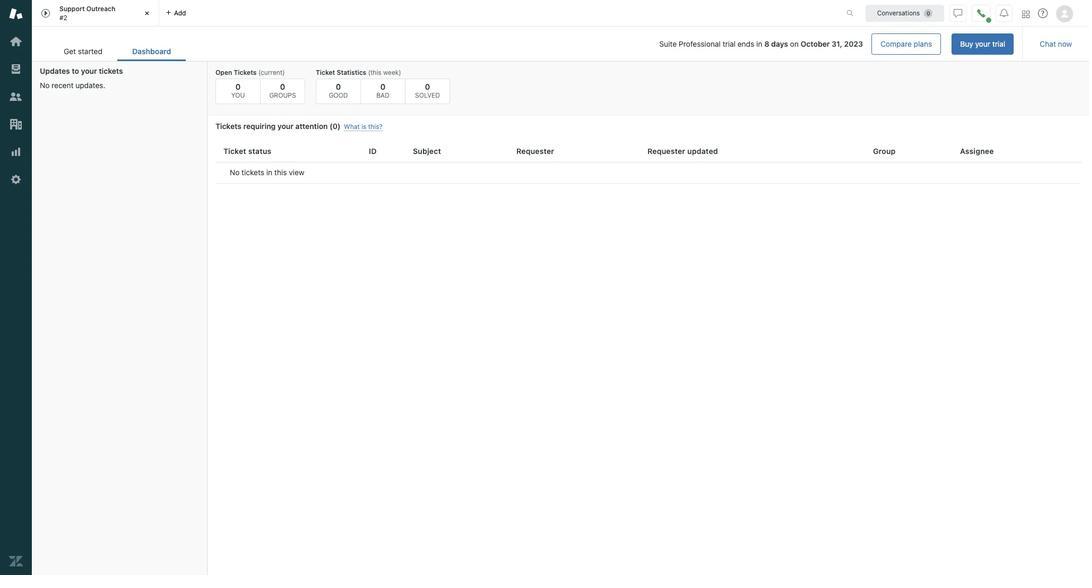 Task type: describe. For each thing, give the bounding box(es) containing it.
ticket for ticket status
[[224, 146, 246, 155]]

requester for requester updated
[[648, 146, 686, 155]]

tickets inside updates to your tickets no recent updates.
[[99, 66, 123, 75]]

updates.
[[76, 81, 105, 90]]

add
[[174, 9, 186, 17]]

tabs tab list
[[32, 0, 836, 27]]

open tickets (current)
[[216, 68, 285, 76]]

days
[[772, 39, 788, 48]]

id
[[369, 146, 377, 155]]

(current)
[[258, 68, 285, 76]]

suite professional trial ends in 8 days on october 31, 2023
[[660, 39, 863, 48]]

2023
[[845, 39, 863, 48]]

0 bad
[[377, 82, 390, 99]]

admin image
[[9, 173, 23, 186]]

close image
[[142, 8, 152, 19]]

(
[[330, 122, 333, 131]]

subject
[[413, 146, 441, 155]]

0 for 0 solved
[[425, 82, 430, 91]]

buy your trial button
[[952, 33, 1014, 55]]

(this
[[368, 68, 382, 76]]

plans
[[914, 39, 933, 48]]

professional
[[679, 39, 721, 48]]

tab list containing get started
[[49, 41, 186, 61]]

what
[[344, 123, 360, 131]]

your for updates to your tickets
[[81, 66, 97, 75]]

recent
[[52, 81, 74, 90]]

0 good
[[329, 82, 348, 99]]

zendesk support image
[[9, 7, 23, 21]]

buy your trial
[[961, 39, 1006, 48]]

get help image
[[1039, 8, 1048, 18]]

support outreach #2
[[59, 5, 115, 22]]

0 vertical spatial in
[[757, 39, 763, 48]]

conversations button
[[866, 5, 945, 22]]

section containing suite professional trial ends in
[[195, 33, 1014, 55]]

0 for 0 you
[[236, 82, 241, 91]]

31,
[[832, 39, 843, 48]]

views image
[[9, 62, 23, 76]]

organizations image
[[9, 117, 23, 131]]

trial for your
[[993, 39, 1006, 48]]

this
[[274, 168, 287, 177]]

ticket for ticket statistics (this week)
[[316, 68, 335, 76]]

1 vertical spatial tickets
[[216, 122, 242, 131]]

ends
[[738, 39, 755, 48]]

on
[[790, 39, 799, 48]]

grid containing ticket status
[[208, 141, 1090, 575]]

October 31, 2023 text field
[[801, 39, 863, 48]]

compare plans
[[881, 39, 933, 48]]

0 for 0 good
[[336, 82, 341, 91]]

your for tickets requiring your attention
[[278, 122, 294, 131]]

zendesk image
[[9, 554, 23, 568]]

#2
[[59, 14, 67, 22]]

now
[[1058, 39, 1073, 48]]

ticket status
[[224, 146, 272, 155]]

updates
[[40, 66, 70, 75]]

reporting image
[[9, 145, 23, 159]]

chat now button
[[1032, 33, 1081, 55]]

notifications image
[[1000, 9, 1009, 17]]

0 you
[[231, 82, 245, 99]]

october
[[801, 39, 830, 48]]



Task type: locate. For each thing, give the bounding box(es) containing it.
0 horizontal spatial ticket
[[224, 146, 246, 155]]

tab list
[[49, 41, 186, 61]]

0 inside the 0 bad
[[381, 82, 386, 91]]

chat now
[[1040, 39, 1073, 48]]

trial down notifications image on the top of page
[[993, 39, 1006, 48]]

assignee
[[961, 146, 994, 155]]

0 for 0 bad
[[381, 82, 386, 91]]

attention
[[296, 122, 328, 131]]

no down ticket status
[[230, 168, 240, 177]]

1 vertical spatial your
[[81, 66, 97, 75]]

0 horizontal spatial no
[[40, 81, 50, 90]]

1 horizontal spatial tickets
[[242, 168, 264, 177]]

in inside grid
[[266, 168, 272, 177]]

0 down open tickets (current)
[[236, 82, 241, 91]]

ticket left status
[[224, 146, 246, 155]]

0 vertical spatial no
[[40, 81, 50, 90]]

1 horizontal spatial in
[[757, 39, 763, 48]]

you
[[231, 91, 245, 99]]

customers image
[[9, 90, 23, 104]]

no inside updates to your tickets no recent updates.
[[40, 81, 50, 90]]

2 horizontal spatial your
[[976, 39, 991, 48]]

0 left what
[[333, 122, 338, 131]]

solved
[[415, 91, 440, 99]]

ticket inside grid
[[224, 146, 246, 155]]

1 vertical spatial tickets
[[242, 168, 264, 177]]

good
[[329, 91, 348, 99]]

in left '8'
[[757, 39, 763, 48]]

0 horizontal spatial your
[[81, 66, 97, 75]]

0 inside 0 groups
[[280, 82, 285, 91]]

your
[[976, 39, 991, 48], [81, 66, 97, 75], [278, 122, 294, 131]]

tickets left requiring
[[216, 122, 242, 131]]

0 horizontal spatial requester
[[517, 146, 555, 155]]

zendesk products image
[[1023, 10, 1030, 18]]

get
[[64, 47, 76, 56]]

updates to your tickets no recent updates.
[[40, 66, 123, 90]]

in
[[757, 39, 763, 48], [266, 168, 272, 177]]

bad
[[377, 91, 390, 99]]

suite
[[660, 39, 677, 48]]

0 vertical spatial tickets
[[234, 68, 257, 76]]

section
[[195, 33, 1014, 55]]

2 requester from the left
[[648, 146, 686, 155]]

main element
[[0, 0, 32, 575]]

started
[[78, 47, 102, 56]]

grid
[[208, 141, 1090, 575]]

statistics
[[337, 68, 366, 76]]

trial for professional
[[723, 39, 736, 48]]

conversations
[[878, 9, 920, 17]]

1 horizontal spatial requester
[[648, 146, 686, 155]]

0 inside 0 solved
[[425, 82, 430, 91]]

to
[[72, 66, 79, 75]]

trial
[[723, 39, 736, 48], [993, 39, 1006, 48]]

1 vertical spatial no
[[230, 168, 240, 177]]

chat
[[1040, 39, 1056, 48]]

no down updates
[[40, 81, 50, 90]]

no tickets in this view
[[230, 168, 305, 177]]

0 vertical spatial tickets
[[99, 66, 123, 75]]

ticket statistics (this week)
[[316, 68, 401, 76]]

get started tab
[[49, 41, 117, 61]]

0 inside "0 good"
[[336, 82, 341, 91]]

no inside grid
[[230, 168, 240, 177]]

support
[[59, 5, 85, 13]]

get started image
[[9, 35, 23, 48]]

view
[[289, 168, 305, 177]]

tickets requiring your attention ( 0 ) what is this?
[[216, 122, 383, 131]]

status
[[248, 146, 272, 155]]

1 horizontal spatial your
[[278, 122, 294, 131]]

0 solved
[[415, 82, 440, 99]]

requester updated
[[648, 146, 718, 155]]

groups
[[269, 91, 296, 99]]

2 vertical spatial your
[[278, 122, 294, 131]]

group
[[873, 146, 896, 155]]

tickets
[[99, 66, 123, 75], [242, 168, 264, 177]]

trial inside button
[[993, 39, 1006, 48]]

ticket up "0 good" at left top
[[316, 68, 335, 76]]

requester
[[517, 146, 555, 155], [648, 146, 686, 155]]

1 requester from the left
[[517, 146, 555, 155]]

tab containing support outreach
[[32, 0, 159, 27]]

requester for requester
[[517, 146, 555, 155]]

button displays agent's chat status as invisible. image
[[954, 9, 963, 17]]

0 inside "0 you"
[[236, 82, 241, 91]]

0 down the (current) at left top
[[280, 82, 285, 91]]

0 horizontal spatial trial
[[723, 39, 736, 48]]

is
[[362, 123, 367, 131]]

your inside updates to your tickets no recent updates.
[[81, 66, 97, 75]]

your right to
[[81, 66, 97, 75]]

1 horizontal spatial ticket
[[316, 68, 335, 76]]

this?
[[368, 123, 383, 131]]

get started
[[64, 47, 102, 56]]

8
[[765, 39, 770, 48]]

2 trial from the left
[[993, 39, 1006, 48]]

tickets down ticket status
[[242, 168, 264, 177]]

0 right the 0 bad
[[425, 82, 430, 91]]

)
[[338, 122, 341, 131]]

tab
[[32, 0, 159, 27]]

requiring
[[243, 122, 276, 131]]

0 groups
[[269, 82, 296, 99]]

buy
[[961, 39, 974, 48]]

0
[[236, 82, 241, 91], [280, 82, 285, 91], [336, 82, 341, 91], [381, 82, 386, 91], [425, 82, 430, 91], [333, 122, 338, 131]]

add button
[[159, 0, 192, 26]]

compare plans button
[[872, 33, 942, 55]]

trial left ends
[[723, 39, 736, 48]]

your right buy
[[976, 39, 991, 48]]

your right requiring
[[278, 122, 294, 131]]

ticket
[[316, 68, 335, 76], [224, 146, 246, 155]]

compare
[[881, 39, 912, 48]]

open
[[216, 68, 232, 76]]

0 horizontal spatial in
[[266, 168, 272, 177]]

dashboard
[[132, 47, 171, 56]]

outreach
[[86, 5, 115, 13]]

0 horizontal spatial tickets
[[99, 66, 123, 75]]

1 horizontal spatial trial
[[993, 39, 1006, 48]]

your inside button
[[976, 39, 991, 48]]

tickets up "updates."
[[99, 66, 123, 75]]

updated
[[688, 146, 718, 155]]

1 vertical spatial in
[[266, 168, 272, 177]]

1 horizontal spatial no
[[230, 168, 240, 177]]

1 trial from the left
[[723, 39, 736, 48]]

1 vertical spatial ticket
[[224, 146, 246, 155]]

tickets up "0 you" at the left of the page
[[234, 68, 257, 76]]

0 down (this
[[381, 82, 386, 91]]

in left the this
[[266, 168, 272, 177]]

0 down statistics
[[336, 82, 341, 91]]

0 vertical spatial your
[[976, 39, 991, 48]]

tickets
[[234, 68, 257, 76], [216, 122, 242, 131]]

0 vertical spatial ticket
[[316, 68, 335, 76]]

no
[[40, 81, 50, 90], [230, 168, 240, 177]]

0 for 0 groups
[[280, 82, 285, 91]]

week)
[[383, 68, 401, 76]]



Task type: vqa. For each thing, say whether or not it's contained in the screenshot.
"type" at the left bottom
no



